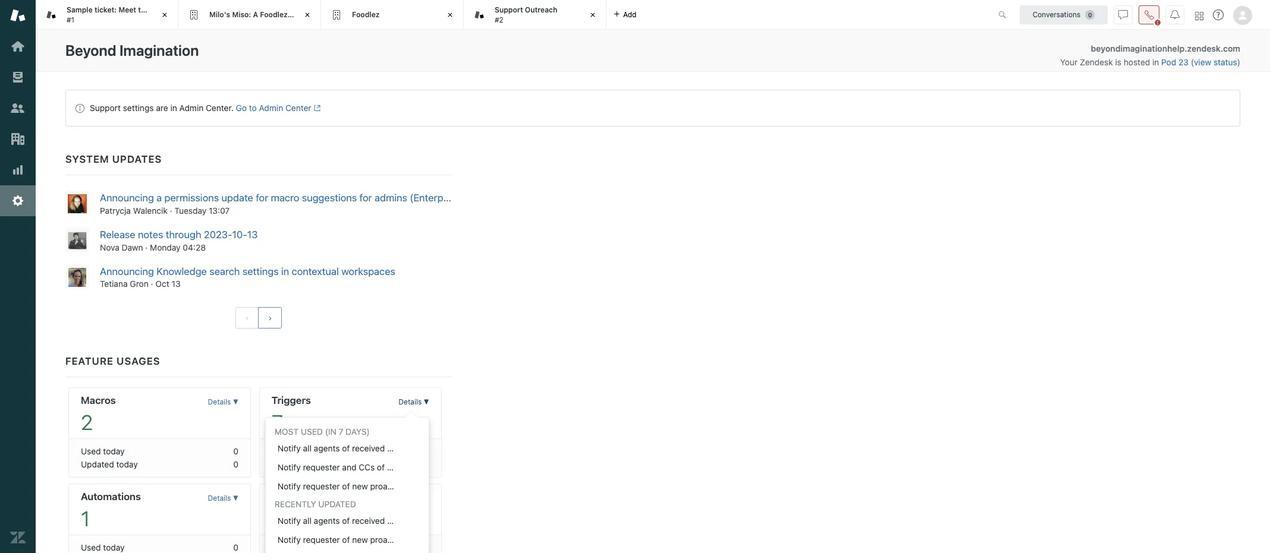 Task type: locate. For each thing, give the bounding box(es) containing it.
reporting image
[[10, 162, 26, 178]]

updated
[[81, 460, 114, 470], [272, 460, 305, 470]]

1 vertical spatial all
[[303, 516, 312, 526]]

1 for from the left
[[256, 192, 268, 204]]

2 notify from the top
[[278, 463, 301, 473]]

2 announcing from the top
[[100, 266, 154, 277]]

today for 3
[[307, 460, 328, 470]]

(opens in a new tab) image
[[311, 105, 320, 112]]

oct
[[155, 279, 169, 289]]

in left pod
[[1152, 57, 1159, 67]]

tuesday 13:07
[[174, 206, 230, 216]]

admin
[[179, 103, 204, 113], [259, 103, 283, 113]]

0 horizontal spatial tab
[[36, 0, 178, 30]]

1 vertical spatial support
[[90, 103, 121, 113]]

1 tab from the left
[[36, 0, 178, 30]]

most
[[275, 427, 299, 437]]

2 received from the top
[[352, 516, 385, 526]]

details ▼
[[208, 398, 238, 407], [399, 398, 429, 407], [208, 494, 238, 503]]

0
[[233, 447, 238, 457], [233, 460, 238, 470], [424, 460, 429, 470], [233, 543, 238, 553]]

1 vertical spatial notify all agents of received request link
[[266, 512, 429, 531]]

notify down most
[[278, 444, 301, 454]]

updated today for 2
[[81, 460, 138, 470]]

0 vertical spatial settings
[[123, 103, 154, 113]]

1 request from the top
[[387, 444, 416, 454]]

1 horizontal spatial settings
[[242, 266, 279, 277]]

used today down 2
[[81, 447, 125, 457]]

0 vertical spatial notify all agents of received request link
[[266, 440, 429, 459]]

zendesk products image
[[1195, 12, 1203, 20]]

requester
[[303, 463, 340, 473], [303, 482, 340, 492], [303, 535, 340, 545]]

support for support settings are in admin center.
[[90, 103, 121, 113]]

1 horizontal spatial tab
[[464, 0, 606, 30]]

0 horizontal spatial support
[[90, 103, 121, 113]]

today for 0
[[116, 460, 138, 470]]

nova dawn
[[100, 242, 143, 252]]

are
[[156, 103, 168, 113]]

system updates
[[65, 153, 162, 165]]

1 updated from the left
[[81, 460, 114, 470]]

0 vertical spatial proactive
[[370, 482, 406, 492]]

notify all agents of received request link up and
[[266, 440, 429, 459]]

close image left #2
[[444, 9, 456, 21]]

announcing for announcing knowledge search settings in contextual workspaces
[[100, 266, 154, 277]]

to
[[249, 103, 257, 113]]

your
[[1060, 57, 1078, 67]]

triggers
[[272, 395, 311, 407]]

tab
[[36, 0, 178, 30], [464, 0, 606, 30]]

1 vertical spatial update
[[425, 463, 452, 473]]

7 down triggers
[[272, 411, 283, 435]]

notify requester of new proactive ticket link down and
[[266, 478, 429, 497]]

support up #2
[[495, 5, 523, 14]]

0 vertical spatial new
[[352, 482, 368, 492]]

settings left are
[[123, 103, 154, 113]]

13 right 2023-
[[247, 229, 258, 241]]

0 horizontal spatial 13
[[172, 279, 181, 289]]

foodlez inside milo's miso: a foodlez subsidiary tab
[[260, 10, 288, 19]]

most used (in 7 days)
[[275, 427, 370, 437]]

close image inside foodlez tab
[[444, 9, 456, 21]]

0 horizontal spatial updated
[[81, 460, 114, 470]]

requester left and
[[303, 463, 340, 473]]

2
[[81, 411, 93, 435]]

2 for from the left
[[359, 192, 372, 204]]

macros
[[81, 395, 116, 407]]

2023-
[[204, 229, 232, 241]]

1 all from the top
[[303, 444, 312, 454]]

updated up views
[[272, 460, 305, 470]]

1 received from the top
[[352, 444, 385, 454]]

admin left center.
[[179, 103, 204, 113]]

2 admin from the left
[[259, 103, 283, 113]]

0 horizontal spatial 7
[[272, 411, 283, 435]]

0 vertical spatial notify requester of new proactive ticket link
[[266, 478, 429, 497]]

2 vertical spatial ticket
[[408, 535, 429, 545]]

2 requester from the top
[[303, 482, 340, 492]]

used today for 2
[[81, 447, 125, 457]]

0 horizontal spatial updated today
[[81, 460, 138, 470]]

requester up "recently updated"
[[303, 482, 340, 492]]

0 vertical spatial notify all agents of received request
[[278, 444, 416, 454]]

1 vertical spatial requester
[[303, 482, 340, 492]]

notify requester of new proactive ticket down notify requester and ccs of comment update link
[[278, 482, 429, 492]]

today down macros 2
[[103, 447, 125, 457]]

used
[[81, 447, 101, 457], [272, 447, 292, 457], [81, 543, 101, 553]]

7 inside triggers 7
[[272, 411, 283, 435]]

1 horizontal spatial foodlez
[[352, 10, 380, 19]]

used for triggers
[[272, 447, 292, 457]]

updated today up automations
[[81, 460, 138, 470]]

0 vertical spatial agents
[[314, 444, 340, 454]]

(
[[1191, 57, 1194, 67]]

foodlez
[[260, 10, 288, 19], [352, 10, 380, 19]]

▼ for 2
[[233, 398, 238, 407]]

1 requester from the top
[[303, 463, 340, 473]]

1 proactive from the top
[[370, 482, 406, 492]]

.zendesk.com
[[1184, 43, 1240, 54]]

1 vertical spatial notify all agents of received request
[[278, 516, 416, 526]]

2 agents from the top
[[314, 516, 340, 526]]

0 vertical spatial announcing
[[100, 192, 154, 204]]

2 notify all agents of received request link from the top
[[266, 512, 429, 531]]

announcing
[[100, 192, 154, 204], [100, 266, 154, 277]]

2 vertical spatial requester
[[303, 535, 340, 545]]

0 horizontal spatial in
[[170, 103, 177, 113]]

support inside support outreach #2
[[495, 5, 523, 14]]

1 vertical spatial received
[[352, 516, 385, 526]]

2 vertical spatial in
[[281, 266, 289, 277]]

received up ccs
[[352, 444, 385, 454]]

1 horizontal spatial admin
[[259, 103, 283, 113]]

▼ down 3 on the bottom left
[[424, 494, 429, 503]]

1 vertical spatial new
[[352, 535, 368, 545]]

notify up "recently"
[[278, 482, 301, 492]]

gron
[[130, 279, 149, 289]]

1 foodlez from the left
[[260, 10, 288, 19]]

in left the contextual
[[281, 266, 289, 277]]

proactive down the comment
[[370, 482, 406, 492]]

1 close image from the left
[[301, 9, 313, 21]]

foodlez right a
[[260, 10, 288, 19]]

subsidiary
[[289, 10, 327, 19]]

1 vertical spatial in
[[170, 103, 177, 113]]

update up 13:07
[[221, 192, 253, 204]]

notify down 6
[[278, 535, 301, 545]]

used today down 1
[[81, 543, 125, 553]]

close image right a
[[301, 9, 313, 21]]

close image inside tab
[[587, 9, 599, 21]]

beyondimaginationhelp
[[1091, 43, 1184, 54]]

2 all from the top
[[303, 516, 312, 526]]

0 vertical spatial requester
[[303, 463, 340, 473]]

new
[[352, 482, 368, 492], [352, 535, 368, 545]]

used today
[[81, 447, 125, 457], [272, 447, 315, 457], [81, 543, 125, 553]]

0 vertical spatial in
[[1152, 57, 1159, 67]]

proactive down ▼ link
[[370, 535, 406, 545]]

0 horizontal spatial for
[[256, 192, 268, 204]]

2 new from the top
[[352, 535, 368, 545]]

agents
[[314, 444, 340, 454], [314, 516, 340, 526]]

2 tab from the left
[[464, 0, 606, 30]]

admin right to
[[259, 103, 283, 113]]

ticket inside sample ticket: meet the ticket #1
[[151, 5, 171, 14]]

support up system updates
[[90, 103, 121, 113]]

1 vertical spatial notify requester of new proactive ticket
[[278, 535, 429, 545]]

details ▼ for 1
[[208, 494, 238, 503]]

1 vertical spatial 13
[[172, 279, 181, 289]]

1 horizontal spatial for
[[359, 192, 372, 204]]

0 horizontal spatial close image
[[301, 9, 313, 21]]

notify all agents of received request link down updated
[[266, 512, 429, 531]]

updated today down used in the left of the page
[[272, 460, 328, 470]]

1 horizontal spatial update
[[425, 463, 452, 473]]

close image right the on the top of the page
[[159, 9, 171, 21]]

notify all agents of received request down updated
[[278, 516, 416, 526]]

1 notify requester of new proactive ticket from the top
[[278, 482, 429, 492]]

used for 2
[[81, 447, 101, 457]]

0 vertical spatial support
[[495, 5, 523, 14]]

details ▼ for triggers
[[399, 398, 429, 407]]

1 announcing from the top
[[100, 192, 154, 204]]

1 agents from the top
[[314, 444, 340, 454]]

0 horizontal spatial foodlez
[[260, 10, 288, 19]]

all down "recently updated"
[[303, 516, 312, 526]]

13 right "oct"
[[172, 279, 181, 289]]

0 horizontal spatial close image
[[159, 9, 171, 21]]

close image for foodlez tab
[[444, 9, 456, 21]]

▼ for triggers
[[424, 398, 429, 407]]

in
[[1152, 57, 1159, 67], [170, 103, 177, 113], [281, 266, 289, 277]]

0 vertical spatial update
[[221, 192, 253, 204]]

received down updated
[[352, 516, 385, 526]]

notify
[[278, 444, 301, 454], [278, 463, 301, 473], [278, 482, 301, 492], [278, 516, 301, 526], [278, 535, 301, 545]]

04:28
[[183, 242, 206, 252]]

tetiana
[[100, 279, 128, 289]]

workspaces
[[341, 266, 395, 277]]

request up the comment
[[387, 444, 416, 454]]

only)
[[462, 192, 485, 204]]

for left macro
[[256, 192, 268, 204]]

request down ▼ link
[[387, 516, 416, 526]]

notify all agents of received request up and
[[278, 444, 416, 454]]

tab containing support outreach
[[464, 0, 606, 30]]

settings
[[123, 103, 154, 113], [242, 266, 279, 277]]

received
[[352, 444, 385, 454], [352, 516, 385, 526]]

1 horizontal spatial close image
[[444, 9, 456, 21]]

announcing up patrycja walencik
[[100, 192, 154, 204]]

1 vertical spatial proactive
[[370, 535, 406, 545]]

used down 2
[[81, 447, 101, 457]]

0 vertical spatial request
[[387, 444, 416, 454]]

1 horizontal spatial support
[[495, 5, 523, 14]]

support
[[495, 5, 523, 14], [90, 103, 121, 113]]

0 vertical spatial all
[[303, 444, 312, 454]]

5 notify from the top
[[278, 535, 301, 545]]

new down notify requester and ccs of comment update link
[[352, 482, 368, 492]]

today down automations 1
[[103, 543, 125, 553]]

▼ for 1
[[233, 494, 238, 503]]

suggestions
[[302, 192, 357, 204]]

▼ up 3 on the bottom left
[[424, 398, 429, 407]]

2 foodlez from the left
[[352, 10, 380, 19]]

updated today for triggers
[[272, 460, 328, 470]]

)
[[1237, 57, 1240, 67]]

3 notify from the top
[[278, 482, 301, 492]]

1
[[81, 507, 90, 531]]

0 horizontal spatial update
[[221, 192, 253, 204]]

1 notify requester of new proactive ticket link from the top
[[266, 478, 429, 497]]

agents down updated
[[314, 516, 340, 526]]

2 horizontal spatial in
[[1152, 57, 1159, 67]]

1 horizontal spatial updated
[[272, 460, 305, 470]]

add button
[[606, 0, 644, 29]]

in right are
[[170, 103, 177, 113]]

notify requester of new proactive ticket down updated
[[278, 535, 429, 545]]

7 right (in
[[339, 427, 343, 437]]

close image for milo's miso: a foodlez subsidiary tab
[[301, 9, 313, 21]]

2 updated today from the left
[[272, 460, 328, 470]]

for left admins
[[359, 192, 372, 204]]

ticket right the on the top of the page
[[151, 5, 171, 14]]

go to admin center
[[236, 103, 311, 113]]

close image inside tab
[[159, 9, 171, 21]]

0 vertical spatial 13
[[247, 229, 258, 241]]

2 updated from the left
[[272, 460, 305, 470]]

▼ left triggers
[[233, 398, 238, 407]]

update down 3 on the bottom left
[[425, 463, 452, 473]]

meet
[[119, 5, 136, 14]]

used down most
[[272, 447, 292, 457]]

tab containing sample ticket: meet the ticket
[[36, 0, 178, 30]]

view status link
[[1194, 57, 1237, 67]]

1 vertical spatial request
[[387, 516, 416, 526]]

1 vertical spatial agents
[[314, 516, 340, 526]]

get help image
[[1213, 10, 1224, 20]]

1 vertical spatial announcing
[[100, 266, 154, 277]]

1 new from the top
[[352, 482, 368, 492]]

zendesk image
[[10, 530, 26, 546]]

new down updated
[[352, 535, 368, 545]]

foodlez tab
[[321, 0, 464, 30]]

updated for triggers
[[272, 460, 305, 470]]

notify up views
[[278, 463, 301, 473]]

notify all agents of received request
[[278, 444, 416, 454], [278, 516, 416, 526]]

view
[[1194, 57, 1211, 67]]

ticket down ▼ link
[[408, 535, 429, 545]]

1 horizontal spatial close image
[[587, 9, 599, 21]]

all down used in the left of the page
[[303, 444, 312, 454]]

1 horizontal spatial updated today
[[272, 460, 328, 470]]

2 notify all agents of received request from the top
[[278, 516, 416, 526]]

today left and
[[307, 460, 328, 470]]

used today down most
[[272, 447, 315, 457]]

updated today
[[81, 460, 138, 470], [272, 460, 328, 470]]

updated up automations
[[81, 460, 114, 470]]

notify all agents of received request link
[[266, 440, 429, 459], [266, 512, 429, 531]]

tabs tab list
[[36, 0, 986, 30]]

2 close image from the left
[[444, 9, 456, 21]]

today up automations
[[116, 460, 138, 470]]

2 notify requester of new proactive ticket from the top
[[278, 535, 429, 545]]

0 vertical spatial received
[[352, 444, 385, 454]]

▼ left views
[[233, 494, 238, 503]]

update inside notify requester and ccs of comment update link
[[425, 463, 452, 473]]

0 horizontal spatial admin
[[179, 103, 204, 113]]

ticket down the comment
[[408, 482, 429, 492]]

organizations image
[[10, 131, 26, 147]]

1 vertical spatial notify requester of new proactive ticket link
[[266, 531, 429, 550]]

patrycja walencik
[[100, 206, 168, 216]]

2 close image from the left
[[587, 9, 599, 21]]

foodlez right subsidiary
[[352, 10, 380, 19]]

▼
[[233, 398, 238, 407], [424, 398, 429, 407], [233, 494, 238, 503], [424, 494, 429, 503]]

notify down "recently"
[[278, 516, 301, 526]]

details
[[208, 398, 231, 407], [399, 398, 422, 407], [208, 494, 231, 503]]

1 updated today from the left
[[81, 460, 138, 470]]

13
[[247, 229, 258, 241], [172, 279, 181, 289]]

1 vertical spatial settings
[[242, 266, 279, 277]]

close image
[[301, 9, 313, 21], [587, 9, 599, 21]]

go to admin center link
[[236, 103, 320, 113]]

close image left add popup button
[[587, 9, 599, 21]]

1 close image from the left
[[159, 9, 171, 21]]

status
[[65, 90, 1240, 127]]

0 vertical spatial ticket
[[151, 5, 171, 14]]

close image inside milo's miso: a foodlez subsidiary tab
[[301, 9, 313, 21]]

notify requester of new proactive ticket link down updated
[[266, 531, 429, 550]]

2 request from the top
[[387, 516, 416, 526]]

announcing up tetiana gron
[[100, 266, 154, 277]]

close image
[[159, 9, 171, 21], [444, 9, 456, 21]]

announcing for announcing a permissions update for macro suggestions for admins (enterprise only)
[[100, 192, 154, 204]]

update
[[221, 192, 253, 204], [425, 463, 452, 473]]

settings right search
[[242, 266, 279, 277]]

0 vertical spatial notify requester of new proactive ticket
[[278, 482, 429, 492]]

details ▼ for 2
[[208, 398, 238, 407]]

requester down "recently updated"
[[303, 535, 340, 545]]

agents down (in
[[314, 444, 340, 454]]

1 vertical spatial ticket
[[408, 482, 429, 492]]

notify requester of new proactive ticket link
[[266, 478, 429, 497], [266, 531, 429, 550]]

admin image
[[10, 193, 26, 209]]

0 horizontal spatial settings
[[123, 103, 154, 113]]

the
[[138, 5, 150, 14]]



Task type: describe. For each thing, give the bounding box(es) containing it.
beyondimaginationhelp .zendesk.com your zendesk is hosted in pod 23 ( view status )
[[1060, 43, 1240, 67]]

knowledge
[[156, 266, 207, 277]]

permissions
[[164, 192, 219, 204]]

notes
[[138, 229, 163, 241]]

1 admin from the left
[[179, 103, 204, 113]]

ticket:
[[94, 5, 117, 14]]

0 for 3
[[424, 460, 429, 470]]

macros 2
[[81, 395, 116, 435]]

‹
[[245, 314, 249, 323]]

pod 23 link
[[1161, 57, 1191, 67]]

monday 04:28
[[150, 242, 206, 252]]

button displays agent's chat status as invisible. image
[[1118, 10, 1128, 19]]

support for support outreach #2
[[495, 5, 523, 14]]

13:07
[[209, 206, 230, 216]]

release notes through 2023-10-13
[[100, 229, 258, 241]]

updated
[[318, 500, 356, 510]]

today for automations
[[103, 543, 125, 553]]

outreach
[[525, 5, 557, 14]]

automations 1
[[81, 491, 141, 531]]

a
[[156, 192, 162, 204]]

6
[[272, 507, 284, 531]]

today down used in the left of the page
[[294, 447, 315, 457]]

1 notify all agents of received request from the top
[[278, 444, 416, 454]]

support outreach #2
[[495, 5, 557, 24]]

updates
[[112, 153, 162, 165]]

1 notify from the top
[[278, 444, 301, 454]]

beyond
[[65, 42, 116, 59]]

pod
[[1161, 57, 1176, 67]]

is
[[1115, 57, 1121, 67]]

recently
[[275, 500, 316, 510]]

announcing knowledge search settings in contextual workspaces
[[100, 266, 398, 277]]

views image
[[10, 70, 26, 85]]

announcing a permissions update for macro suggestions for admins (enterprise only)
[[100, 192, 485, 204]]

main element
[[0, 0, 36, 554]]

admins
[[375, 192, 407, 204]]

support settings are in admin center.
[[90, 103, 234, 113]]

ccs
[[359, 463, 375, 473]]

beyond imagination
[[65, 42, 199, 59]]

1 horizontal spatial in
[[281, 266, 289, 277]]

miso:
[[232, 10, 251, 19]]

comment
[[387, 463, 423, 473]]

add
[[623, 10, 637, 19]]

views
[[272, 491, 300, 503]]

macro
[[271, 192, 299, 204]]

customers image
[[10, 100, 26, 116]]

notifications image
[[1170, 10, 1180, 19]]

3
[[424, 447, 429, 457]]

zendesk support image
[[10, 8, 26, 23]]

notify requester and ccs of comment update link
[[266, 459, 452, 478]]

#1
[[67, 15, 74, 24]]

milo's miso: a foodlez subsidiary tab
[[178, 0, 327, 30]]

contextual
[[292, 266, 339, 277]]

3 requester from the top
[[303, 535, 340, 545]]

imagination
[[119, 42, 199, 59]]

› button
[[258, 308, 282, 329]]

feature usages
[[65, 356, 160, 368]]

walencik
[[133, 206, 168, 216]]

search
[[209, 266, 240, 277]]

details for 2
[[208, 398, 231, 407]]

request for 2nd the notify all agents of received request link from the bottom of the page
[[387, 444, 416, 454]]

sample
[[67, 5, 93, 14]]

tetiana gron
[[100, 279, 149, 289]]

1 notify all agents of received request link from the top
[[266, 440, 429, 459]]

conversations
[[1033, 10, 1081, 19]]

tuesday
[[174, 206, 207, 216]]

0 for 0
[[233, 460, 238, 470]]

a
[[253, 10, 258, 19]]

release
[[100, 229, 135, 241]]

close image for tab containing support outreach
[[587, 9, 599, 21]]

#2
[[495, 15, 504, 24]]

status
[[1214, 57, 1237, 67]]

and
[[342, 463, 356, 473]]

through
[[166, 229, 201, 241]]

1 horizontal spatial 13
[[247, 229, 258, 241]]

0 for automations
[[233, 543, 238, 553]]

feature
[[65, 356, 114, 368]]

foodlez inside foodlez tab
[[352, 10, 380, 19]]

nova
[[100, 242, 119, 252]]

▼ link
[[399, 488, 429, 510]]

details for triggers
[[399, 398, 422, 407]]

milo's
[[209, 10, 230, 19]]

center
[[285, 103, 311, 113]]

4 notify from the top
[[278, 516, 301, 526]]

request for 1st the notify all agents of received request link from the bottom
[[387, 516, 416, 526]]

get started image
[[10, 39, 26, 54]]

all for 1st the notify all agents of received request link from the bottom
[[303, 516, 312, 526]]

used
[[301, 427, 323, 437]]

center.
[[206, 103, 234, 113]]

used down 1
[[81, 543, 101, 553]]

dawn
[[122, 242, 143, 252]]

(enterprise
[[410, 192, 460, 204]]

in inside beyondimaginationhelp .zendesk.com your zendesk is hosted in pod 23 ( view status )
[[1152, 57, 1159, 67]]

used today for triggers
[[272, 447, 315, 457]]

zendesk
[[1080, 57, 1113, 67]]

hosted
[[1124, 57, 1150, 67]]

(in
[[325, 427, 336, 437]]

sample ticket: meet the ticket #1
[[67, 5, 171, 24]]

go
[[236, 103, 247, 113]]

10-
[[232, 229, 247, 241]]

2 proactive from the top
[[370, 535, 406, 545]]

notify requester and ccs of comment update
[[278, 463, 452, 473]]

2 notify requester of new proactive ticket link from the top
[[266, 531, 429, 550]]

views 6
[[272, 491, 300, 531]]

1 horizontal spatial 7
[[339, 427, 343, 437]]

‹ button
[[235, 308, 259, 329]]

all for 2nd the notify all agents of received request link from the bottom of the page
[[303, 444, 312, 454]]

recently updated
[[275, 500, 356, 510]]

usages
[[117, 356, 160, 368]]

details for 1
[[208, 494, 231, 503]]

close image for tab containing sample ticket: meet the ticket
[[159, 9, 171, 21]]

updated for 2
[[81, 460, 114, 470]]

status containing support settings are in admin center.
[[65, 90, 1240, 127]]

triggers 7
[[272, 395, 311, 435]]

23
[[1179, 57, 1189, 67]]



Task type: vqa. For each thing, say whether or not it's contained in the screenshot.
(opens in a new tab) icon
yes



